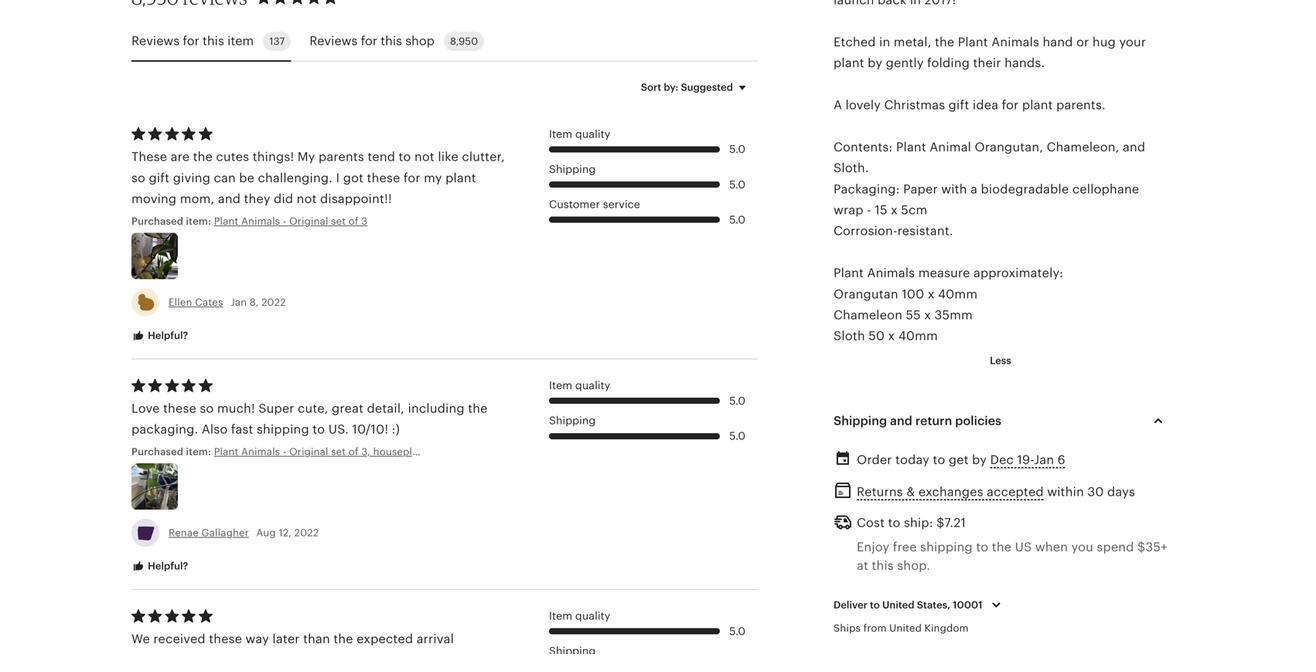Task type: describe. For each thing, give the bounding box(es) containing it.
3 5.0 from the top
[[729, 214, 745, 226]]

35mm
[[934, 309, 973, 322]]

so inside the love these so much! super cute, great detail, including the packaging. also fast shipping to us. 10/10! :)
[[200, 402, 214, 416]]

ellen
[[169, 297, 192, 308]]

my
[[298, 150, 315, 164]]

later
[[272, 633, 300, 647]]

states,
[[917, 600, 950, 612]]

resistant.
[[897, 224, 953, 238]]

your
[[1119, 35, 1146, 49]]

us
[[1015, 541, 1032, 555]]

0 horizontal spatial animals
[[241, 216, 280, 227]]

exchanges
[[919, 485, 983, 499]]

15
[[875, 203, 887, 217]]

quality for love these so much! super cute, great detail, including the packaging. also fast shipping to us. 10/10! :)
[[575, 380, 610, 392]]

ship:
[[904, 516, 933, 530]]

sort by: suggested button
[[629, 71, 763, 104]]

shipping inside enjoy free shipping to the us when you spend $35+ at this shop.
[[920, 541, 973, 555]]

plant inside contents: plant animal orangutan, chameleon, and sloth. packaging:   paper with a biodegradable cellophane wrap - 15 x 5cm corrosion-resistant.
[[896, 140, 926, 154]]

hands.
[[1005, 56, 1045, 70]]

ships from united kingdom
[[834, 623, 969, 635]]

this inside enjoy free shipping to the us when you spend $35+ at this shop.
[[872, 560, 894, 573]]

in inside we received these way later than the expected arrival date because they got lost in the mail. i emailed the selle
[[295, 654, 306, 655]]

shipping for these are the cutes things! my parents tend to not like clutter, so gift giving can be challenging. i got these for my plant moving mom, and they did not disappoint!!
[[549, 163, 596, 175]]

1 vertical spatial not
[[297, 192, 317, 206]]

item quality for love these so much! super cute, great detail, including the packaging. also fast shipping to us. 10/10! :)
[[549, 380, 610, 392]]

these inside these are the cutes things! my parents tend to not like clutter, so gift giving can be challenging. i got these for my plant moving mom, and they did not disappoint!!
[[367, 171, 400, 185]]

packaging:
[[834, 182, 900, 196]]

hand
[[1043, 35, 1073, 49]]

i inside these are the cutes things! my parents tend to not like clutter, so gift giving can be challenging. i got these for my plant moving mom, and they did not disappoint!!
[[336, 171, 340, 185]]

united for from
[[889, 623, 922, 635]]

moving
[[131, 192, 177, 206]]

plant inside these are the cutes things! my parents tend to not like clutter, so gift giving can be challenging. i got these for my plant moving mom, and they did not disappoint!!
[[445, 171, 476, 185]]

disappoint!!
[[320, 192, 392, 206]]

3 item quality from the top
[[549, 611, 610, 623]]

1 horizontal spatial gift
[[949, 98, 969, 112]]

shop
[[405, 34, 435, 48]]

sort by: suggested
[[641, 81, 733, 93]]

this for shop
[[381, 34, 402, 48]]

purchased item: plant animals - original set of 3
[[131, 216, 368, 227]]

service
[[603, 198, 640, 211]]

renae gallagher aug 12, 2022
[[169, 528, 319, 539]]

helpful? button for these are the cutes things! my parents tend to not like clutter, so gift giving can be challenging. i got these for my plant moving mom, and they did not disappoint!!
[[120, 322, 200, 351]]

shipping for love these so much! super cute, great detail, including the packaging. also fast shipping to us. 10/10! :)
[[549, 415, 596, 427]]

returns & exchanges accepted within 30 days
[[857, 485, 1135, 499]]

than
[[303, 633, 330, 647]]

x right 100
[[928, 287, 935, 301]]

these
[[131, 150, 167, 164]]

the inside these are the cutes things! my parents tend to not like clutter, so gift giving can be challenging. i got these for my plant moving mom, and they did not disappoint!!
[[193, 150, 213, 164]]

the inside enjoy free shipping to the us when you spend $35+ at this shop.
[[992, 541, 1012, 555]]

plant animals - original set of 3 link
[[214, 214, 423, 228]]

enjoy
[[857, 541, 890, 555]]

corrosion-
[[834, 224, 897, 238]]

policies
[[955, 415, 1001, 428]]

you
[[1071, 541, 1093, 555]]

and inside dropdown button
[[890, 415, 912, 428]]

animal
[[930, 140, 971, 154]]

helpful? button for love these so much! super cute, great detail, including the packaging. also fast shipping to us. 10/10! :)
[[120, 553, 200, 582]]

cost
[[857, 516, 885, 530]]

100
[[902, 287, 924, 301]]

50
[[869, 330, 885, 343]]

biodegradable
[[981, 182, 1069, 196]]

animals inside plant animals measure approximately: orangutan 100 x 40mm chameleon 55 x 35mm sloth 50 x 40mm
[[867, 266, 915, 280]]

55
[[906, 309, 921, 322]]

from
[[863, 623, 887, 635]]

dec 19-jan 6 button
[[990, 449, 1065, 472]]

love these so much! super cute, great detail, including the packaging. also fast shipping to us. 10/10! :)
[[131, 402, 488, 437]]

0 horizontal spatial -
[[283, 216, 286, 227]]

we
[[131, 633, 150, 647]]

wrap
[[834, 203, 864, 217]]

to inside enjoy free shipping to the us when you spend $35+ at this shop.
[[976, 541, 989, 555]]

including
[[408, 402, 465, 416]]

cutes
[[216, 150, 249, 164]]

giving
[[173, 171, 210, 185]]

item: for purchased item:
[[186, 446, 211, 458]]

reviews for this item
[[131, 34, 254, 48]]

order today to get by dec 19-jan 6
[[857, 454, 1065, 467]]

orangutan,
[[975, 140, 1043, 154]]

free
[[893, 541, 917, 555]]

these inside the love these so much! super cute, great detail, including the packaging. also fast shipping to us. 10/10! :)
[[163, 402, 196, 416]]

quality for these are the cutes things! my parents tend to not like clutter, so gift giving can be challenging. i got these for my plant moving mom, and they did not disappoint!!
[[575, 128, 610, 140]]

shipping and return policies
[[834, 415, 1001, 428]]

plant animals measure approximately: orangutan 100 x 40mm chameleon 55 x 35mm sloth 50 x 40mm
[[834, 266, 1063, 343]]

orangutan
[[834, 287, 898, 301]]

shop.
[[897, 560, 930, 573]]

30
[[1087, 485, 1104, 499]]

1 horizontal spatial 40mm
[[938, 287, 978, 301]]

at
[[857, 560, 868, 573]]

the down arrival
[[424, 654, 443, 655]]

3 item from the top
[[549, 611, 572, 623]]

cates
[[195, 297, 223, 308]]

renae
[[169, 528, 199, 539]]

shipping and return policies button
[[820, 403, 1182, 440]]

cellophane
[[1072, 182, 1139, 196]]

item: for purchased item: plant animals - original set of 3
[[186, 216, 211, 227]]

sloth
[[834, 330, 865, 343]]

original
[[289, 216, 328, 227]]

reviews for reviews for this item
[[131, 34, 180, 48]]

cost to ship: $ 7.21
[[857, 516, 966, 530]]

folding
[[927, 56, 970, 70]]

helpful? for these are the cutes things! my parents tend to not like clutter, so gift giving can be challenging. i got these for my plant moving mom, and they did not disappoint!!
[[145, 330, 188, 342]]

i inside we received these way later than the expected arrival date because they got lost in the mail. i emailed the selle
[[365, 654, 369, 655]]

etched in metal, the plant animals hand or hug your plant by gently folding their hands.
[[834, 35, 1146, 70]]

1 horizontal spatial jan
[[1034, 454, 1054, 467]]

a
[[970, 182, 977, 196]]

19-
[[1017, 454, 1034, 467]]

the inside etched in metal, the plant animals hand or hug your plant by gently folding their hands.
[[935, 35, 954, 49]]

8,950
[[450, 35, 478, 47]]

christmas
[[884, 98, 945, 112]]

deliver to united states, 10001 button
[[822, 590, 1017, 622]]

:)
[[392, 423, 400, 437]]

&
[[906, 485, 915, 499]]

2 horizontal spatial plant
[[1022, 98, 1053, 112]]

purchased for purchased item:
[[131, 446, 183, 458]]

gallagher
[[201, 528, 249, 539]]

got inside we received these way later than the expected arrival date because they got lost in the mail. i emailed the selle
[[246, 654, 266, 655]]

gently
[[886, 56, 924, 70]]

because
[[162, 654, 213, 655]]

order
[[857, 454, 892, 467]]

contents: plant animal orangutan, chameleon, and sloth. packaging:   paper with a biodegradable cellophane wrap - 15 x 5cm corrosion-resistant.
[[834, 140, 1145, 238]]

etched
[[834, 35, 876, 49]]

2022 for us.
[[294, 528, 319, 539]]

to left get
[[933, 454, 945, 467]]



Task type: locate. For each thing, give the bounding box(es) containing it.
40mm down 55
[[898, 330, 938, 343]]

12,
[[279, 528, 292, 539]]

like
[[438, 150, 458, 164]]

1 helpful? from the top
[[145, 330, 188, 342]]

they down be
[[244, 192, 270, 206]]

these are the cutes things! my parents tend to not like clutter, so gift giving can be challenging. i got these for my plant moving mom, and they did not disappoint!!
[[131, 150, 505, 206]]

be
[[239, 171, 254, 185]]

reviews for reviews for this shop
[[309, 34, 358, 48]]

the down than
[[310, 654, 329, 655]]

0 vertical spatial item:
[[186, 216, 211, 227]]

x right the 50 on the right of page
[[888, 330, 895, 343]]

2 vertical spatial animals
[[867, 266, 915, 280]]

0 horizontal spatial shipping
[[257, 423, 309, 437]]

0 horizontal spatial and
[[218, 192, 241, 206]]

of
[[349, 216, 359, 227]]

1 vertical spatial helpful?
[[145, 561, 188, 573]]

plant left the parents.
[[1022, 98, 1053, 112]]

animals up 100
[[867, 266, 915, 280]]

6
[[1058, 454, 1065, 467]]

5cm
[[901, 203, 927, 217]]

accepted
[[987, 485, 1044, 499]]

this left item at the left top of page
[[203, 34, 224, 48]]

tab list containing reviews for this item
[[131, 22, 758, 62]]

0 horizontal spatial jan
[[230, 297, 247, 308]]

view details of this review photo by renae gallagher image
[[131, 464, 178, 510]]

shipping inside dropdown button
[[834, 415, 887, 428]]

1 vertical spatial united
[[889, 623, 922, 635]]

to up from
[[870, 600, 880, 612]]

us.
[[328, 423, 349, 437]]

1 vertical spatial jan
[[1034, 454, 1054, 467]]

helpful? down renae
[[145, 561, 188, 573]]

not
[[414, 150, 435, 164], [297, 192, 317, 206]]

2022 right 12,
[[294, 528, 319, 539]]

gift
[[949, 98, 969, 112], [149, 171, 170, 185]]

0 vertical spatial in
[[879, 35, 890, 49]]

clutter,
[[462, 150, 505, 164]]

parents.
[[1056, 98, 1106, 112]]

to left us
[[976, 541, 989, 555]]

packaging.
[[131, 423, 198, 437]]

3 quality from the top
[[575, 611, 610, 623]]

shipping inside the love these so much! super cute, great detail, including the packaging. also fast shipping to us. 10/10! :)
[[257, 423, 309, 437]]

to right "cost"
[[888, 516, 900, 530]]

by inside etched in metal, the plant animals hand or hug your plant by gently folding their hands.
[[868, 56, 882, 70]]

10001
[[953, 600, 983, 612]]

1 horizontal spatial reviews
[[309, 34, 358, 48]]

0 vertical spatial plant
[[834, 56, 864, 70]]

6 5.0 from the top
[[729, 626, 745, 638]]

2 vertical spatial quality
[[575, 611, 610, 623]]

item for love these so much! super cute, great detail, including the packaging. also fast shipping to us. 10/10! :)
[[549, 380, 572, 392]]

1 horizontal spatial -
[[867, 203, 871, 217]]

purchased for purchased item: plant animals - original set of 3
[[131, 216, 183, 227]]

1 horizontal spatial not
[[414, 150, 435, 164]]

and inside these are the cutes things! my parents tend to not like clutter, so gift giving can be challenging. i got these for my plant moving mom, and they did not disappoint!!
[[218, 192, 241, 206]]

received
[[153, 633, 206, 647]]

with
[[941, 182, 967, 196]]

1 vertical spatial these
[[163, 402, 196, 416]]

1 vertical spatial 40mm
[[898, 330, 938, 343]]

2 vertical spatial these
[[209, 633, 242, 647]]

and inside contents: plant animal orangutan, chameleon, and sloth. packaging:   paper with a biodegradable cellophane wrap - 15 x 5cm corrosion-resistant.
[[1123, 140, 1145, 154]]

i
[[336, 171, 340, 185], [365, 654, 369, 655]]

0 horizontal spatial 2022
[[261, 297, 286, 308]]

spend
[[1097, 541, 1134, 555]]

2 horizontal spatial this
[[872, 560, 894, 573]]

super
[[258, 402, 294, 416]]

these up the packaging.
[[163, 402, 196, 416]]

this for item
[[203, 34, 224, 48]]

2022 for can
[[261, 297, 286, 308]]

by down etched on the right top of the page
[[868, 56, 882, 70]]

cute,
[[298, 402, 328, 416]]

x right 55
[[924, 309, 931, 322]]

0 horizontal spatial so
[[131, 171, 145, 185]]

2 helpful? button from the top
[[120, 553, 200, 582]]

they inside we received these way later than the expected arrival date because they got lost in the mail. i emailed the selle
[[216, 654, 242, 655]]

1 vertical spatial item
[[549, 380, 572, 392]]

2 horizontal spatial and
[[1123, 140, 1145, 154]]

a
[[834, 98, 842, 112]]

the right including
[[468, 402, 488, 416]]

plant down like
[[445, 171, 476, 185]]

1 reviews from the left
[[131, 34, 180, 48]]

the inside the love these so much! super cute, great detail, including the packaging. also fast shipping to us. 10/10! :)
[[468, 402, 488, 416]]

4 5.0 from the top
[[729, 395, 745, 407]]

mom,
[[180, 192, 215, 206]]

united up ships from united kingdom
[[882, 600, 914, 612]]

ships
[[834, 623, 861, 635]]

1 horizontal spatial shipping
[[920, 541, 973, 555]]

to
[[399, 150, 411, 164], [313, 423, 325, 437], [933, 454, 945, 467], [888, 516, 900, 530], [976, 541, 989, 555], [870, 600, 880, 612]]

they inside these are the cutes things! my parents tend to not like clutter, so gift giving can be challenging. i got these for my plant moving mom, and they did not disappoint!!
[[244, 192, 270, 206]]

animals up hands.
[[991, 35, 1039, 49]]

got up disappoint!!
[[343, 171, 364, 185]]

or
[[1076, 35, 1089, 49]]

1 vertical spatial plant
[[1022, 98, 1053, 112]]

1 horizontal spatial got
[[343, 171, 364, 185]]

2022
[[261, 297, 286, 308], [294, 528, 319, 539]]

1 vertical spatial gift
[[149, 171, 170, 185]]

2 purchased from the top
[[131, 446, 183, 458]]

1 vertical spatial animals
[[241, 216, 280, 227]]

to left us.
[[313, 423, 325, 437]]

and left return
[[890, 415, 912, 428]]

2 vertical spatial item quality
[[549, 611, 610, 623]]

1 horizontal spatial so
[[200, 402, 214, 416]]

1 vertical spatial item quality
[[549, 380, 610, 392]]

0 horizontal spatial these
[[163, 402, 196, 416]]

in left metal,
[[879, 35, 890, 49]]

1 helpful? button from the top
[[120, 322, 200, 351]]

0 horizontal spatial this
[[203, 34, 224, 48]]

this right 'at'
[[872, 560, 894, 573]]

purchased
[[131, 216, 183, 227], [131, 446, 183, 458]]

0 vertical spatial so
[[131, 171, 145, 185]]

gift left idea
[[949, 98, 969, 112]]

2 helpful? from the top
[[145, 561, 188, 573]]

0 vertical spatial 2022
[[261, 297, 286, 308]]

0 horizontal spatial by
[[868, 56, 882, 70]]

plant up orangutan
[[834, 266, 864, 280]]

this left shop
[[381, 34, 402, 48]]

0 vertical spatial these
[[367, 171, 400, 185]]

2 vertical spatial and
[[890, 415, 912, 428]]

tend
[[368, 150, 395, 164]]

2022 right 8,
[[261, 297, 286, 308]]

date
[[131, 654, 158, 655]]

1 vertical spatial they
[[216, 654, 242, 655]]

0 vertical spatial quality
[[575, 128, 610, 140]]

gift inside these are the cutes things! my parents tend to not like clutter, so gift giving can be challenging. i got these for my plant moving mom, and they did not disappoint!!
[[149, 171, 170, 185]]

jan left 8,
[[230, 297, 247, 308]]

1 5.0 from the top
[[729, 143, 745, 156]]

0 vertical spatial and
[[1123, 140, 1145, 154]]

0 vertical spatial item
[[549, 128, 572, 140]]

hug
[[1092, 35, 1116, 49]]

these
[[367, 171, 400, 185], [163, 402, 196, 416], [209, 633, 242, 647]]

$
[[937, 516, 944, 530]]

1 vertical spatial helpful? button
[[120, 553, 200, 582]]

1 horizontal spatial animals
[[867, 266, 915, 280]]

1 vertical spatial and
[[218, 192, 241, 206]]

1 horizontal spatial they
[[244, 192, 270, 206]]

item: down also
[[186, 446, 211, 458]]

in right the lost
[[295, 654, 306, 655]]

renae gallagher link
[[169, 528, 249, 539]]

for left my
[[404, 171, 420, 185]]

these down tend on the left top
[[367, 171, 400, 185]]

kingdom
[[925, 623, 969, 635]]

item for these are the cutes things! my parents tend to not like clutter, so gift giving can be challenging. i got these for my plant moving mom, and they did not disappoint!!
[[549, 128, 572, 140]]

united down the deliver to united states, 10001
[[889, 623, 922, 635]]

to right tend on the left top
[[399, 150, 411, 164]]

0 vertical spatial animals
[[991, 35, 1039, 49]]

2 item: from the top
[[186, 446, 211, 458]]

helpful? down "ellen" at the left top of page
[[145, 330, 188, 342]]

shipping
[[549, 163, 596, 175], [834, 415, 887, 428], [549, 415, 596, 427]]

less
[[990, 355, 1011, 367]]

jan left 6
[[1034, 454, 1054, 467]]

x right 15
[[891, 203, 898, 217]]

5 5.0 from the top
[[729, 430, 745, 443]]

0 vertical spatial item quality
[[549, 128, 610, 140]]

and up the 'cellophane' on the right
[[1123, 140, 1145, 154]]

- inside contents: plant animal orangutan, chameleon, and sloth. packaging:   paper with a biodegradable cellophane wrap - 15 x 5cm corrosion-resistant.
[[867, 203, 871, 217]]

1 vertical spatial shipping
[[920, 541, 973, 555]]

for left shop
[[361, 34, 377, 48]]

aug
[[256, 528, 276, 539]]

0 horizontal spatial gift
[[149, 171, 170, 185]]

to inside dropdown button
[[870, 600, 880, 612]]

approximately:
[[974, 266, 1063, 280]]

1 vertical spatial item:
[[186, 446, 211, 458]]

2 horizontal spatial animals
[[991, 35, 1039, 49]]

1 horizontal spatial in
[[879, 35, 890, 49]]

0 horizontal spatial got
[[246, 654, 266, 655]]

i right mail. at the left of page
[[365, 654, 369, 655]]

2 vertical spatial plant
[[445, 171, 476, 185]]

for inside these are the cutes things! my parents tend to not like clutter, so gift giving can be challenging. i got these for my plant moving mom, and they did not disappoint!!
[[404, 171, 420, 185]]

are
[[171, 150, 190, 164]]

0 vertical spatial helpful? button
[[120, 322, 200, 351]]

plant inside etched in metal, the plant animals hand or hug your plant by gently folding their hands.
[[834, 56, 864, 70]]

1 vertical spatial purchased
[[131, 446, 183, 458]]

1 vertical spatial quality
[[575, 380, 610, 392]]

sloth.
[[834, 161, 869, 175]]

1 vertical spatial in
[[295, 654, 306, 655]]

contents:
[[834, 140, 893, 154]]

helpful? button down renae
[[120, 553, 200, 582]]

shipping down $
[[920, 541, 973, 555]]

2 reviews from the left
[[309, 34, 358, 48]]

item quality for these are the cutes things! my parents tend to not like clutter, so gift giving can be challenging. i got these for my plant moving mom, and they did not disappoint!!
[[549, 128, 610, 140]]

1 horizontal spatial these
[[209, 633, 242, 647]]

so up also
[[200, 402, 214, 416]]

3
[[361, 216, 368, 227]]

-
[[867, 203, 871, 217], [283, 216, 286, 227]]

1 horizontal spatial and
[[890, 415, 912, 428]]

deliver
[[834, 600, 867, 612]]

plant down etched on the right top of the page
[[834, 56, 864, 70]]

expected
[[357, 633, 413, 647]]

within
[[1047, 485, 1084, 499]]

1 vertical spatial 2022
[[294, 528, 319, 539]]

return
[[915, 415, 952, 428]]

deliver to united states, 10001
[[834, 600, 983, 612]]

they right 'because'
[[216, 654, 242, 655]]

shipping down super
[[257, 423, 309, 437]]

this
[[203, 34, 224, 48], [381, 34, 402, 48], [872, 560, 894, 573]]

8,
[[250, 297, 259, 308]]

1 horizontal spatial this
[[381, 34, 402, 48]]

lost
[[270, 654, 292, 655]]

gift up moving
[[149, 171, 170, 185]]

the up 'folding'
[[935, 35, 954, 49]]

so
[[131, 171, 145, 185], [200, 402, 214, 416]]

0 horizontal spatial in
[[295, 654, 306, 655]]

1 item quality from the top
[[549, 128, 610, 140]]

plant inside etched in metal, the plant animals hand or hug your plant by gently folding their hands.
[[958, 35, 988, 49]]

the
[[935, 35, 954, 49], [193, 150, 213, 164], [468, 402, 488, 416], [992, 541, 1012, 555], [334, 633, 353, 647], [310, 654, 329, 655], [424, 654, 443, 655]]

customer service
[[549, 198, 640, 211]]

2 5.0 from the top
[[729, 178, 745, 191]]

ellen cates link
[[169, 297, 223, 308]]

much!
[[217, 402, 255, 416]]

item: down mom,
[[186, 216, 211, 227]]

1 vertical spatial by
[[972, 454, 987, 467]]

these inside we received these way later than the expected arrival date because they got lost in the mail. i emailed the selle
[[209, 633, 242, 647]]

set
[[331, 216, 346, 227]]

137
[[269, 35, 285, 47]]

by
[[868, 56, 882, 70], [972, 454, 987, 467]]

0 vertical spatial i
[[336, 171, 340, 185]]

2 horizontal spatial these
[[367, 171, 400, 185]]

united inside dropdown button
[[882, 600, 914, 612]]

for right idea
[[1002, 98, 1019, 112]]

40mm
[[938, 287, 978, 301], [898, 330, 938, 343]]

not up my
[[414, 150, 435, 164]]

purchased down the packaging.
[[131, 446, 183, 458]]

plant down mom,
[[214, 216, 238, 227]]

- left 15
[[867, 203, 871, 217]]

0 horizontal spatial 40mm
[[898, 330, 938, 343]]

so down these
[[131, 171, 145, 185]]

animals inside etched in metal, the plant animals hand or hug your plant by gently folding their hands.
[[991, 35, 1039, 49]]

the up mail. at the left of page
[[334, 633, 353, 647]]

0 horizontal spatial reviews
[[131, 34, 180, 48]]

0 horizontal spatial plant
[[445, 171, 476, 185]]

1 vertical spatial so
[[200, 402, 214, 416]]

reviews for this shop
[[309, 34, 435, 48]]

1 horizontal spatial plant
[[834, 56, 864, 70]]

0 vertical spatial they
[[244, 192, 270, 206]]

for left item at the left top of page
[[183, 34, 199, 48]]

10/10!
[[352, 423, 388, 437]]

0 vertical spatial not
[[414, 150, 435, 164]]

0 vertical spatial by
[[868, 56, 882, 70]]

by:
[[664, 81, 678, 93]]

by right get
[[972, 454, 987, 467]]

1 vertical spatial got
[[246, 654, 266, 655]]

tab list
[[131, 22, 758, 62]]

plant
[[834, 56, 864, 70], [1022, 98, 1053, 112], [445, 171, 476, 185]]

1 horizontal spatial 2022
[[294, 528, 319, 539]]

purchased down moving
[[131, 216, 183, 227]]

in
[[879, 35, 890, 49], [295, 654, 306, 655]]

the right are
[[193, 150, 213, 164]]

for
[[183, 34, 199, 48], [361, 34, 377, 48], [1002, 98, 1019, 112], [404, 171, 420, 185]]

in inside etched in metal, the plant animals hand or hug your plant by gently folding their hands.
[[879, 35, 890, 49]]

i down "parents"
[[336, 171, 340, 185]]

not up original
[[297, 192, 317, 206]]

1 horizontal spatial i
[[365, 654, 369, 655]]

got down way
[[246, 654, 266, 655]]

helpful? button down "ellen" at the left top of page
[[120, 322, 200, 351]]

2 quality from the top
[[575, 380, 610, 392]]

plant up their on the top right of the page
[[958, 35, 988, 49]]

2 item quality from the top
[[549, 380, 610, 392]]

and down can
[[218, 192, 241, 206]]

0 horizontal spatial they
[[216, 654, 242, 655]]

helpful? for love these so much! super cute, great detail, including the packaging. also fast shipping to us. 10/10! :)
[[145, 561, 188, 573]]

0 vertical spatial got
[[343, 171, 364, 185]]

united for to
[[882, 600, 914, 612]]

0 vertical spatial purchased
[[131, 216, 183, 227]]

arrival
[[417, 633, 454, 647]]

- down did
[[283, 216, 286, 227]]

2 vertical spatial item
[[549, 611, 572, 623]]

1 vertical spatial i
[[365, 654, 369, 655]]

challenging.
[[258, 171, 333, 185]]

returns
[[857, 485, 903, 499]]

sort
[[641, 81, 661, 93]]

40mm up 35mm
[[938, 287, 978, 301]]

1 item: from the top
[[186, 216, 211, 227]]

can
[[214, 171, 236, 185]]

1 item from the top
[[549, 128, 572, 140]]

0 vertical spatial gift
[[949, 98, 969, 112]]

helpful?
[[145, 330, 188, 342], [145, 561, 188, 573]]

1 purchased from the top
[[131, 216, 183, 227]]

way
[[246, 633, 269, 647]]

x inside contents: plant animal orangutan, chameleon, and sloth. packaging:   paper with a biodegradable cellophane wrap - 15 x 5cm corrosion-resistant.
[[891, 203, 898, 217]]

0 horizontal spatial i
[[336, 171, 340, 185]]

item
[[227, 34, 254, 48]]

my
[[424, 171, 442, 185]]

0 horizontal spatial not
[[297, 192, 317, 206]]

animals down did
[[241, 216, 280, 227]]

0 vertical spatial united
[[882, 600, 914, 612]]

a lovely christmas gift idea for plant parents.
[[834, 98, 1106, 112]]

1 quality from the top
[[575, 128, 610, 140]]

to inside these are the cutes things! my parents tend to not like clutter, so gift giving can be challenging. i got these for my plant moving mom, and they did not disappoint!!
[[399, 150, 411, 164]]

0 vertical spatial shipping
[[257, 423, 309, 437]]

these left way
[[209, 633, 242, 647]]

plant inside plant animals measure approximately: orangutan 100 x 40mm chameleon 55 x 35mm sloth 50 x 40mm
[[834, 266, 864, 280]]

things!
[[253, 150, 294, 164]]

0 vertical spatial helpful?
[[145, 330, 188, 342]]

so inside these are the cutes things! my parents tend to not like clutter, so gift giving can be challenging. i got these for my plant moving mom, and they did not disappoint!!
[[131, 171, 145, 185]]

1 horizontal spatial by
[[972, 454, 987, 467]]

0 vertical spatial 40mm
[[938, 287, 978, 301]]

plant left animal
[[896, 140, 926, 154]]

view details of this review photo by ellen cates image
[[131, 233, 178, 280]]

the left us
[[992, 541, 1012, 555]]

0 vertical spatial jan
[[230, 297, 247, 308]]

reviews
[[131, 34, 180, 48], [309, 34, 358, 48]]

plant
[[958, 35, 988, 49], [896, 140, 926, 154], [214, 216, 238, 227], [834, 266, 864, 280]]

7.21
[[944, 516, 966, 530]]

2 item from the top
[[549, 380, 572, 392]]

to inside the love these so much! super cute, great detail, including the packaging. also fast shipping to us. 10/10! :)
[[313, 423, 325, 437]]

when
[[1035, 541, 1068, 555]]

got inside these are the cutes things! my parents tend to not like clutter, so gift giving can be challenging. i got these for my plant moving mom, and they did not disappoint!!
[[343, 171, 364, 185]]



Task type: vqa. For each thing, say whether or not it's contained in the screenshot.
12,
yes



